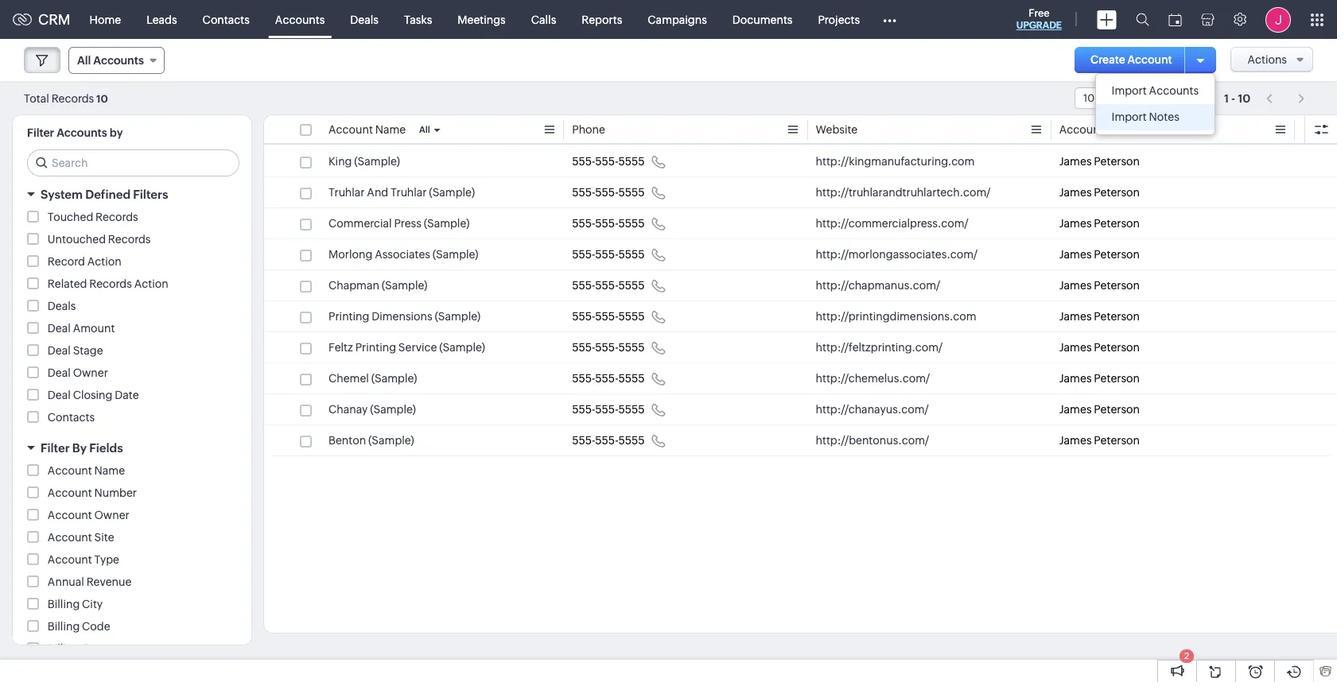 Task type: describe. For each thing, give the bounding box(es) containing it.
account name for account number
[[48, 465, 125, 477]]

5555 for http://morlongassociates.com/
[[618, 248, 645, 261]]

http://feltzprinting.com/
[[816, 341, 943, 354]]

10 for total records 10
[[96, 93, 108, 105]]

reports link
[[569, 0, 635, 39]]

0 vertical spatial printing
[[329, 310, 369, 323]]

james peterson for http://chemelus.com/
[[1059, 372, 1140, 385]]

(sample) down chemel (sample) link at the bottom
[[370, 403, 416, 416]]

james for http://kingmanufacturing.com
[[1059, 155, 1092, 168]]

dimensions
[[372, 310, 432, 323]]

morlong associates (sample)
[[329, 248, 478, 261]]

phone
[[572, 123, 605, 136]]

truhlar and truhlar (sample)
[[329, 186, 475, 199]]

by
[[72, 441, 87, 455]]

date
[[115, 389, 139, 402]]

billing for billing country
[[48, 643, 80, 655]]

account up account site
[[48, 509, 92, 522]]

(sample) right associates
[[433, 248, 478, 261]]

deal stage
[[48, 344, 103, 357]]

10 for 1 - 10
[[1238, 92, 1251, 105]]

peterson for http://kingmanufacturing.com
[[1094, 155, 1140, 168]]

crm link
[[13, 11, 70, 28]]

leads link
[[134, 0, 190, 39]]

james peterson for http://truhlarandtruhlartech.com/
[[1059, 186, 1140, 199]]

5555 for http://chanayus.com/
[[618, 403, 645, 416]]

http://bentonus.com/ link
[[816, 433, 929, 449]]

chapman (sample) link
[[329, 278, 428, 294]]

chemel (sample)
[[329, 372, 417, 385]]

calls
[[531, 13, 556, 26]]

filter by fields button
[[13, 434, 251, 462]]

country
[[82, 643, 124, 655]]

import notes
[[1112, 111, 1179, 123]]

555-555-5555 for benton (sample)
[[572, 434, 645, 447]]

annual revenue
[[48, 576, 132, 589]]

2 vertical spatial owner
[[94, 509, 129, 522]]

555-555-5555 for printing dimensions (sample)
[[572, 310, 645, 323]]

account up account type at bottom
[[48, 531, 92, 544]]

0 horizontal spatial deals
[[48, 300, 76, 313]]

calls link
[[518, 0, 569, 39]]

press
[[394, 217, 421, 230]]

create account
[[1090, 53, 1172, 66]]

code
[[82, 620, 110, 633]]

peterson for http://chapmanus.com/
[[1094, 279, 1140, 292]]

associates
[[375, 248, 430, 261]]

all accounts
[[77, 54, 144, 67]]

deal for deal closing date
[[48, 389, 71, 402]]

billing country
[[48, 643, 124, 655]]

leads
[[146, 13, 177, 26]]

filter accounts by
[[27, 126, 123, 139]]

meetings
[[458, 13, 506, 26]]

5555 for http://truhlarandtruhlartech.com/
[[618, 186, 645, 199]]

crm
[[38, 11, 70, 28]]

1 vertical spatial action
[[134, 278, 168, 290]]

Other Modules field
[[873, 7, 907, 32]]

0 horizontal spatial account owner
[[48, 509, 129, 522]]

james peterson for http://morlongassociates.com/
[[1059, 248, 1140, 261]]

http://morlongassociates.com/ link
[[816, 247, 978, 262]]

5555 for http://commercialpress.com/
[[618, 217, 645, 230]]

printing dimensions (sample)
[[329, 310, 481, 323]]

tasks
[[404, 13, 432, 26]]

account number
[[48, 487, 137, 500]]

billing code
[[48, 620, 110, 633]]

create
[[1090, 53, 1125, 66]]

name for account number
[[94, 465, 125, 477]]

name for all
[[375, 123, 406, 136]]

james for http://chapmanus.com/
[[1059, 279, 1092, 292]]

printing dimensions (sample) link
[[329, 309, 481, 325]]

create menu image
[[1097, 10, 1117, 29]]

city
[[82, 598, 103, 611]]

account name for all
[[329, 123, 406, 136]]

james peterson for http://chanayus.com/
[[1059, 403, 1140, 416]]

deal amount
[[48, 322, 115, 335]]

search element
[[1126, 0, 1159, 39]]

feltz printing service (sample)
[[329, 341, 485, 354]]

1 vertical spatial contacts
[[48, 411, 95, 424]]

peterson for http://morlongassociates.com/
[[1094, 248, 1140, 261]]

(sample) up "commercial press (sample)" link
[[429, 186, 475, 199]]

notes
[[1149, 111, 1179, 123]]

http://kingmanufacturing.com
[[816, 155, 975, 168]]

555-555-5555 for truhlar and truhlar (sample)
[[572, 186, 645, 199]]

1 horizontal spatial account owner
[[1059, 123, 1141, 136]]

feltz
[[329, 341, 353, 354]]

peterson for http://chemelus.com/
[[1094, 372, 1140, 385]]

accounts for import accounts
[[1149, 84, 1199, 97]]

http://kingmanufacturing.com link
[[816, 154, 975, 169]]

1 truhlar from the left
[[329, 186, 365, 199]]

http://printingdimensions.com
[[816, 310, 977, 323]]

5555 for http://chapmanus.com/
[[618, 279, 645, 292]]

website
[[816, 123, 858, 136]]

feltz printing service (sample) link
[[329, 340, 485, 356]]

calendar image
[[1169, 13, 1182, 26]]

king (sample)
[[329, 155, 400, 168]]

revenue
[[86, 576, 132, 589]]

peterson for http://chanayus.com/
[[1094, 403, 1140, 416]]

reports
[[582, 13, 622, 26]]

james for http://printingdimensions.com
[[1059, 310, 1092, 323]]

free upgrade
[[1016, 7, 1062, 31]]

james for http://morlongassociates.com/
[[1059, 248, 1092, 261]]

deal closing date
[[48, 389, 139, 402]]

(sample) down the feltz printing service (sample) link
[[371, 372, 417, 385]]

record
[[48, 255, 85, 268]]

james for http://bentonus.com/
[[1059, 434, 1092, 447]]

commercial press (sample)
[[329, 217, 470, 230]]

5555 for http://kingmanufacturing.com
[[618, 155, 645, 168]]

upgrade
[[1016, 20, 1062, 31]]

james for http://feltzprinting.com/
[[1059, 341, 1092, 354]]

per
[[1138, 92, 1154, 104]]

accounts for filter accounts by
[[57, 126, 107, 139]]

deal for deal stage
[[48, 344, 71, 357]]

5555 for http://printingdimensions.com
[[618, 310, 645, 323]]

profile image
[[1266, 7, 1291, 32]]

Search text field
[[28, 150, 239, 176]]

All Accounts field
[[68, 47, 165, 74]]

create menu element
[[1087, 0, 1126, 39]]

5555 for http://chemelus.com/
[[618, 372, 645, 385]]

-
[[1231, 92, 1236, 105]]

deals link
[[338, 0, 391, 39]]

chanay
[[329, 403, 368, 416]]

service
[[398, 341, 437, 354]]

deal for deal amount
[[48, 322, 71, 335]]

related
[[48, 278, 87, 290]]

import notes link
[[1096, 104, 1215, 130]]

5555 for http://feltzprinting.com/
[[618, 341, 645, 354]]

account type
[[48, 554, 119, 566]]

actions
[[1248, 53, 1287, 66]]

1
[[1224, 92, 1229, 105]]

http://chapmanus.com/
[[816, 279, 940, 292]]

http://chanayus.com/ link
[[816, 402, 929, 418]]

james for http://commercialpress.com/
[[1059, 217, 1092, 230]]

peterson for http://commercialpress.com/
[[1094, 217, 1140, 230]]



Task type: locate. For each thing, give the bounding box(es) containing it.
filter
[[27, 126, 54, 139], [41, 441, 70, 455]]

import for import notes
[[1112, 111, 1147, 123]]

deal up deal stage
[[48, 322, 71, 335]]

1 horizontal spatial truhlar
[[391, 186, 427, 199]]

deal down deal owner
[[48, 389, 71, 402]]

total
[[24, 92, 49, 105]]

account up "import accounts"
[[1128, 53, 1172, 66]]

http://feltzprinting.com/ link
[[816, 340, 943, 356]]

2 deal from the top
[[48, 344, 71, 357]]

accounts up 'notes' in the top right of the page
[[1149, 84, 1199, 97]]

records for total
[[51, 92, 94, 105]]

records down defined
[[96, 211, 138, 224]]

4 deal from the top
[[48, 389, 71, 402]]

account down the by
[[48, 465, 92, 477]]

0 horizontal spatial 10
[[96, 93, 108, 105]]

1 billing from the top
[[48, 598, 80, 611]]

2 james peterson from the top
[[1059, 186, 1140, 199]]

all for all
[[419, 125, 430, 134]]

1 horizontal spatial account name
[[329, 123, 406, 136]]

0 vertical spatial all
[[77, 54, 91, 67]]

page
[[1156, 92, 1180, 104]]

10 inside "field"
[[1083, 92, 1095, 104]]

records left the per
[[1097, 92, 1136, 104]]

5 james peterson from the top
[[1059, 279, 1140, 292]]

navigation
[[1259, 87, 1313, 110]]

records down "touched records"
[[108, 233, 151, 246]]

all
[[77, 54, 91, 67], [419, 125, 430, 134]]

touched
[[48, 211, 93, 224]]

1 vertical spatial owner
[[73, 367, 108, 379]]

0 vertical spatial filter
[[27, 126, 54, 139]]

all up truhlar and truhlar (sample)
[[419, 125, 430, 134]]

2 vertical spatial billing
[[48, 643, 80, 655]]

5 5555 from the top
[[618, 279, 645, 292]]

2 james from the top
[[1059, 186, 1092, 199]]

2 horizontal spatial 10
[[1238, 92, 1251, 105]]

http://chanayus.com/
[[816, 403, 929, 416]]

all up total records 10
[[77, 54, 91, 67]]

accounts for all accounts
[[93, 54, 144, 67]]

accounts link
[[262, 0, 338, 39]]

untouched records
[[48, 233, 151, 246]]

james for http://truhlarandtruhlartech.com/
[[1059, 186, 1092, 199]]

name down fields
[[94, 465, 125, 477]]

account inside create account button
[[1128, 53, 1172, 66]]

8 james peterson from the top
[[1059, 372, 1140, 385]]

1 horizontal spatial deals
[[350, 13, 379, 26]]

filter down total
[[27, 126, 54, 139]]

truhlar left and
[[329, 186, 365, 199]]

deal down deal stage
[[48, 367, 71, 379]]

10 james from the top
[[1059, 434, 1092, 447]]

9 james peterson from the top
[[1059, 403, 1140, 416]]

10 james peterson from the top
[[1059, 434, 1140, 447]]

billing city
[[48, 598, 103, 611]]

row group containing king (sample)
[[264, 146, 1337, 457]]

10 records per page
[[1083, 92, 1180, 104]]

4 peterson from the top
[[1094, 248, 1140, 261]]

10 right -
[[1238, 92, 1251, 105]]

by
[[110, 126, 123, 139]]

james for http://chanayus.com/
[[1059, 403, 1092, 416]]

deals inside "link"
[[350, 13, 379, 26]]

1 vertical spatial printing
[[355, 341, 396, 354]]

campaigns link
[[635, 0, 720, 39]]

untouched
[[48, 233, 106, 246]]

0 horizontal spatial action
[[87, 255, 121, 268]]

account site
[[48, 531, 114, 544]]

billing down annual
[[48, 598, 80, 611]]

printing down chapman
[[329, 310, 369, 323]]

james peterson for http://commercialpress.com/
[[1059, 217, 1140, 230]]

action up 'related records action'
[[87, 255, 121, 268]]

(sample) up service
[[435, 310, 481, 323]]

1 5555 from the top
[[618, 155, 645, 168]]

filters
[[133, 188, 168, 201]]

0 horizontal spatial name
[[94, 465, 125, 477]]

4 5555 from the top
[[618, 248, 645, 261]]

10 down all accounts
[[96, 93, 108, 105]]

http://truhlarandtruhlartech.com/ link
[[816, 185, 991, 200]]

3 billing from the top
[[48, 643, 80, 655]]

account name up account number
[[48, 465, 125, 477]]

deal left stage
[[48, 344, 71, 357]]

10 Records Per Page field
[[1075, 87, 1201, 109]]

10 inside total records 10
[[96, 93, 108, 105]]

all inside field
[[77, 54, 91, 67]]

type
[[94, 554, 119, 566]]

(sample) down chanay (sample)
[[368, 434, 414, 447]]

8 peterson from the top
[[1094, 372, 1140, 385]]

account name
[[329, 123, 406, 136], [48, 465, 125, 477]]

6 peterson from the top
[[1094, 310, 1140, 323]]

0 horizontal spatial all
[[77, 54, 91, 67]]

home link
[[77, 0, 134, 39]]

billing for billing code
[[48, 620, 80, 633]]

1 vertical spatial account owner
[[48, 509, 129, 522]]

(sample) up printing dimensions (sample) link
[[382, 279, 428, 292]]

account name up king (sample) link
[[329, 123, 406, 136]]

(sample) up and
[[354, 155, 400, 168]]

0 horizontal spatial truhlar
[[329, 186, 365, 199]]

james peterson for http://bentonus.com/
[[1059, 434, 1140, 447]]

peterson for http://truhlarandtruhlartech.com/
[[1094, 186, 1140, 199]]

1 deal from the top
[[48, 322, 71, 335]]

account owner down 10 records per page
[[1059, 123, 1141, 136]]

1 vertical spatial all
[[419, 125, 430, 134]]

truhlar up 'press' at the left of the page
[[391, 186, 427, 199]]

1 horizontal spatial action
[[134, 278, 168, 290]]

3 peterson from the top
[[1094, 217, 1140, 230]]

555-555-5555 for king (sample)
[[572, 155, 645, 168]]

name up king (sample) link
[[375, 123, 406, 136]]

accounts down home link
[[93, 54, 144, 67]]

action
[[87, 255, 121, 268], [134, 278, 168, 290]]

james peterson for http://feltzprinting.com/
[[1059, 341, 1140, 354]]

4 555-555-5555 from the top
[[572, 248, 645, 261]]

import for import accounts
[[1112, 84, 1147, 97]]

8 5555 from the top
[[618, 372, 645, 385]]

2 import from the top
[[1112, 111, 1147, 123]]

(sample)
[[354, 155, 400, 168], [429, 186, 475, 199], [424, 217, 470, 230], [433, 248, 478, 261], [382, 279, 428, 292], [435, 310, 481, 323], [439, 341, 485, 354], [371, 372, 417, 385], [370, 403, 416, 416], [368, 434, 414, 447]]

filter left the by
[[41, 441, 70, 455]]

benton (sample) link
[[329, 433, 414, 449]]

1 555-555-5555 from the top
[[572, 155, 645, 168]]

1 vertical spatial deals
[[48, 300, 76, 313]]

0 horizontal spatial contacts
[[48, 411, 95, 424]]

billing for billing city
[[48, 598, 80, 611]]

projects link
[[805, 0, 873, 39]]

commercial
[[329, 217, 392, 230]]

peterson for http://bentonus.com/
[[1094, 434, 1140, 447]]

http://chemelus.com/
[[816, 372, 930, 385]]

1 - 10
[[1224, 92, 1251, 105]]

5555 for http://bentonus.com/
[[618, 434, 645, 447]]

billing down billing code
[[48, 643, 80, 655]]

king
[[329, 155, 352, 168]]

records for untouched
[[108, 233, 151, 246]]

3 5555 from the top
[[618, 217, 645, 230]]

filter for filter accounts by
[[27, 126, 54, 139]]

account up annual
[[48, 554, 92, 566]]

9 555-555-5555 from the top
[[572, 403, 645, 416]]

james peterson for http://printingdimensions.com
[[1059, 310, 1140, 323]]

10 5555 from the top
[[618, 434, 645, 447]]

1 vertical spatial filter
[[41, 441, 70, 455]]

accounts left deals "link"
[[275, 13, 325, 26]]

5 james from the top
[[1059, 279, 1092, 292]]

3 james peterson from the top
[[1059, 217, 1140, 230]]

5 555-555-5555 from the top
[[572, 279, 645, 292]]

search image
[[1136, 13, 1149, 26]]

contacts
[[203, 13, 250, 26], [48, 411, 95, 424]]

contacts link
[[190, 0, 262, 39]]

truhlar
[[329, 186, 365, 199], [391, 186, 427, 199]]

555-555-5555 for chapman (sample)
[[572, 279, 645, 292]]

account owner down account number
[[48, 509, 129, 522]]

1 vertical spatial name
[[94, 465, 125, 477]]

2 5555 from the top
[[618, 186, 645, 199]]

record action
[[48, 255, 121, 268]]

0 vertical spatial account owner
[[1059, 123, 1141, 136]]

account down 10 records per page
[[1059, 123, 1104, 136]]

account owner
[[1059, 123, 1141, 136], [48, 509, 129, 522]]

owner down the number
[[94, 509, 129, 522]]

0 horizontal spatial account name
[[48, 465, 125, 477]]

deals left tasks link
[[350, 13, 379, 26]]

5 peterson from the top
[[1094, 279, 1140, 292]]

chanay (sample) link
[[329, 402, 416, 418]]

9 5555 from the top
[[618, 403, 645, 416]]

1 james from the top
[[1059, 155, 1092, 168]]

deals down related
[[48, 300, 76, 313]]

billing down billing city
[[48, 620, 80, 633]]

deal for deal owner
[[48, 367, 71, 379]]

meetings link
[[445, 0, 518, 39]]

records for touched
[[96, 211, 138, 224]]

home
[[90, 13, 121, 26]]

6 james from the top
[[1059, 310, 1092, 323]]

0 vertical spatial import
[[1112, 84, 1147, 97]]

7 peterson from the top
[[1094, 341, 1140, 354]]

7 5555 from the top
[[618, 341, 645, 354]]

row group
[[264, 146, 1337, 457]]

(sample) right service
[[439, 341, 485, 354]]

account up king
[[329, 123, 373, 136]]

printing
[[329, 310, 369, 323], [355, 341, 396, 354]]

records up filter accounts by
[[51, 92, 94, 105]]

4 james peterson from the top
[[1059, 248, 1140, 261]]

filter inside dropdown button
[[41, 441, 70, 455]]

system
[[41, 188, 83, 201]]

555-555-5555 for morlong associates (sample)
[[572, 248, 645, 261]]

and
[[367, 186, 388, 199]]

touched records
[[48, 211, 138, 224]]

http://bentonus.com/
[[816, 434, 929, 447]]

1 horizontal spatial all
[[419, 125, 430, 134]]

555-555-5555 for chemel (sample)
[[572, 372, 645, 385]]

system defined filters
[[41, 188, 168, 201]]

campaigns
[[648, 13, 707, 26]]

2 billing from the top
[[48, 620, 80, 633]]

accounts inside field
[[93, 54, 144, 67]]

2 555-555-5555 from the top
[[572, 186, 645, 199]]

stage
[[73, 344, 103, 357]]

9 peterson from the top
[[1094, 403, 1140, 416]]

owner down 10 records per page
[[1106, 123, 1141, 136]]

1 peterson from the top
[[1094, 155, 1140, 168]]

0 vertical spatial deals
[[350, 13, 379, 26]]

2 truhlar from the left
[[391, 186, 427, 199]]

6 555-555-5555 from the top
[[572, 310, 645, 323]]

1 horizontal spatial 10
[[1083, 92, 1095, 104]]

8 james from the top
[[1059, 372, 1092, 385]]

10 down create
[[1083, 92, 1095, 104]]

related records action
[[48, 278, 168, 290]]

closing
[[73, 389, 112, 402]]

3 555-555-5555 from the top
[[572, 217, 645, 230]]

documents link
[[720, 0, 805, 39]]

records inside "field"
[[1097, 92, 1136, 104]]

peterson for http://feltzprinting.com/
[[1094, 341, 1140, 354]]

0 vertical spatial name
[[375, 123, 406, 136]]

3 deal from the top
[[48, 367, 71, 379]]

import accounts link
[[1096, 78, 1215, 104]]

james peterson for http://kingmanufacturing.com
[[1059, 155, 1140, 168]]

7 james peterson from the top
[[1059, 341, 1140, 354]]

7 james from the top
[[1059, 341, 1092, 354]]

10 555-555-5555 from the top
[[572, 434, 645, 447]]

6 james peterson from the top
[[1059, 310, 1140, 323]]

6 5555 from the top
[[618, 310, 645, 323]]

1 horizontal spatial name
[[375, 123, 406, 136]]

truhlar and truhlar (sample) link
[[329, 185, 475, 200]]

chanay (sample)
[[329, 403, 416, 416]]

king (sample) link
[[329, 154, 400, 169]]

10
[[1238, 92, 1251, 105], [1083, 92, 1095, 104], [96, 93, 108, 105]]

http://chemelus.com/ link
[[816, 371, 930, 387]]

8 555-555-5555 from the top
[[572, 372, 645, 385]]

all for all accounts
[[77, 54, 91, 67]]

peterson for http://printingdimensions.com
[[1094, 310, 1140, 323]]

name
[[375, 123, 406, 136], [94, 465, 125, 477]]

amount
[[73, 322, 115, 335]]

deal
[[48, 322, 71, 335], [48, 344, 71, 357], [48, 367, 71, 379], [48, 389, 71, 402]]

(sample) right 'press' at the left of the page
[[424, 217, 470, 230]]

555-555-5555 for commercial press (sample)
[[572, 217, 645, 230]]

0 vertical spatial owner
[[1106, 123, 1141, 136]]

james peterson for http://chapmanus.com/
[[1059, 279, 1140, 292]]

1 import from the top
[[1112, 84, 1147, 97]]

0 vertical spatial account name
[[329, 123, 406, 136]]

number
[[94, 487, 137, 500]]

contacts right leads link
[[203, 13, 250, 26]]

10 peterson from the top
[[1094, 434, 1140, 447]]

records down record action
[[89, 278, 132, 290]]

3 james from the top
[[1059, 217, 1092, 230]]

0 vertical spatial action
[[87, 255, 121, 268]]

555-
[[572, 155, 595, 168], [595, 155, 618, 168], [572, 186, 595, 199], [595, 186, 618, 199], [572, 217, 595, 230], [595, 217, 618, 230], [572, 248, 595, 261], [595, 248, 618, 261], [572, 279, 595, 292], [595, 279, 618, 292], [572, 310, 595, 323], [595, 310, 618, 323], [572, 341, 595, 354], [595, 341, 618, 354], [572, 372, 595, 385], [595, 372, 618, 385], [572, 403, 595, 416], [595, 403, 618, 416], [572, 434, 595, 447], [595, 434, 618, 447]]

filter by fields
[[41, 441, 123, 455]]

1 horizontal spatial contacts
[[203, 13, 250, 26]]

total records 10
[[24, 92, 108, 105]]

action down "untouched records"
[[134, 278, 168, 290]]

9 james from the top
[[1059, 403, 1092, 416]]

account
[[1128, 53, 1172, 66], [329, 123, 373, 136], [1059, 123, 1104, 136], [48, 465, 92, 477], [48, 487, 92, 500], [48, 509, 92, 522], [48, 531, 92, 544], [48, 554, 92, 566]]

printing up chemel (sample) link at the bottom
[[355, 341, 396, 354]]

2 peterson from the top
[[1094, 186, 1140, 199]]

profile element
[[1256, 0, 1301, 39]]

james peterson
[[1059, 155, 1140, 168], [1059, 186, 1140, 199], [1059, 217, 1140, 230], [1059, 248, 1140, 261], [1059, 279, 1140, 292], [1059, 310, 1140, 323], [1059, 341, 1140, 354], [1059, 372, 1140, 385], [1059, 403, 1140, 416], [1059, 434, 1140, 447]]

http://commercialpress.com/
[[816, 217, 969, 230]]

system defined filters button
[[13, 181, 251, 208]]

chemel
[[329, 372, 369, 385]]

555-555-5555 for feltz printing service (sample)
[[572, 341, 645, 354]]

records for 10
[[1097, 92, 1136, 104]]

records for related
[[89, 278, 132, 290]]

account left the number
[[48, 487, 92, 500]]

1 vertical spatial import
[[1112, 111, 1147, 123]]

4 james from the top
[[1059, 248, 1092, 261]]

555-555-5555 for chanay (sample)
[[572, 403, 645, 416]]

0 vertical spatial contacts
[[203, 13, 250, 26]]

1 james peterson from the top
[[1059, 155, 1140, 168]]

7 555-555-5555 from the top
[[572, 341, 645, 354]]

1 vertical spatial account name
[[48, 465, 125, 477]]

0 vertical spatial billing
[[48, 598, 80, 611]]

filter for filter by fields
[[41, 441, 70, 455]]

import
[[1112, 84, 1147, 97], [1112, 111, 1147, 123]]

james for http://chemelus.com/
[[1059, 372, 1092, 385]]

owner up closing
[[73, 367, 108, 379]]

accounts left by
[[57, 126, 107, 139]]

1 vertical spatial billing
[[48, 620, 80, 633]]

import accounts
[[1112, 84, 1199, 97]]

contacts down closing
[[48, 411, 95, 424]]

projects
[[818, 13, 860, 26]]

morlong
[[329, 248, 373, 261]]



Task type: vqa. For each thing, say whether or not it's contained in the screenshot.


